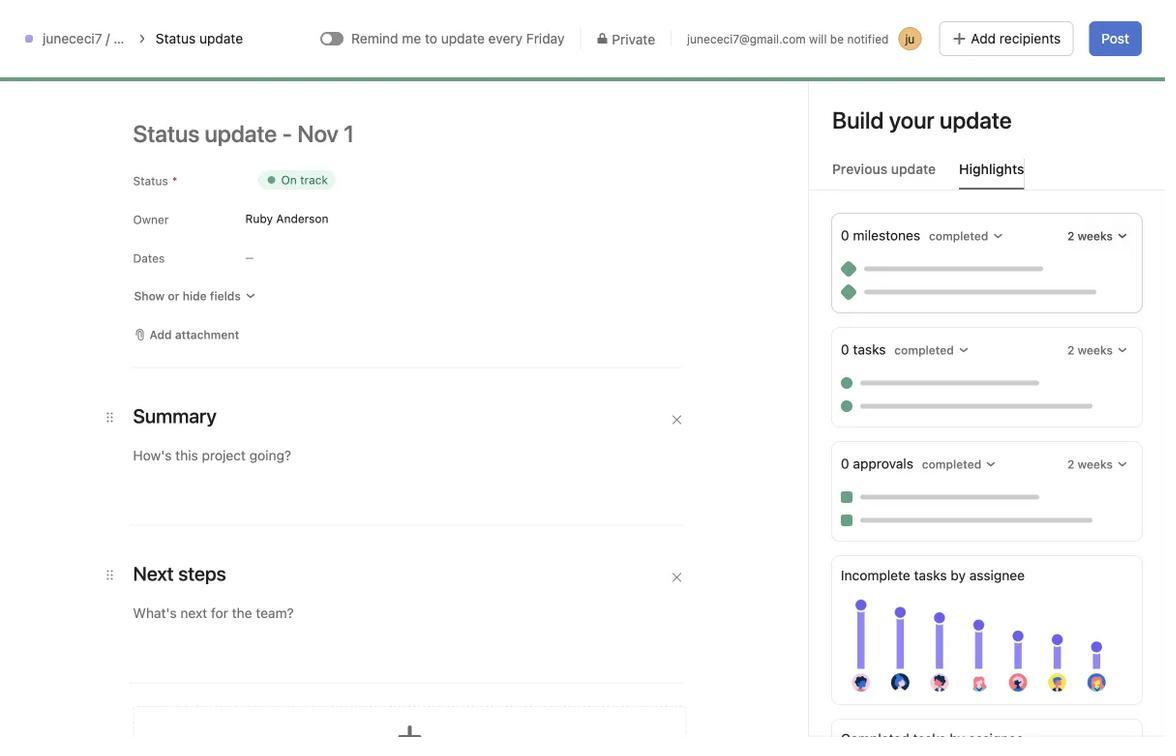 Task type: vqa. For each thing, say whether or not it's contained in the screenshot.
first The Untitled Section from the bottom
no



Task type: locate. For each thing, give the bounding box(es) containing it.
tasks up and
[[853, 342, 886, 358]]

milestones
[[853, 227, 921, 243]]

add down show on the top of page
[[150, 328, 172, 342]]

1 horizontal spatial ju
[[905, 32, 915, 45]]

status update
[[156, 30, 243, 46]]

1 vertical spatial junececi7
[[50, 350, 110, 366]]

weeks
[[1078, 229, 1113, 243], [1078, 344, 1113, 357], [1078, 458, 1113, 471]]

on track up ruby anderson
[[281, 173, 328, 187]]

0 vertical spatial junececi7@gmail.com
[[687, 32, 806, 45]]

minutes
[[845, 418, 888, 432], [951, 522, 994, 536]]

add inside popup button
[[150, 328, 172, 342]]

tasks
[[853, 342, 886, 358], [914, 568, 947, 584]]

junececi7@gmail.com
[[687, 32, 806, 45], [889, 393, 1046, 412]]

2 weeks button for tasks
[[1063, 337, 1133, 364]]

ruby inside project created ruby anderson 23 minutes ago
[[828, 520, 860, 536]]

ruby down project created
[[828, 520, 860, 536]]

1 vertical spatial 0
[[841, 342, 849, 358]]

what's inside what's in my trial? button
[[909, 16, 947, 30]]

junececi7 / ruby 1:1 link up home "link"
[[43, 30, 165, 46]]

weeks right off track
[[1078, 229, 1113, 243]]

1 vertical spatial 23
[[933, 522, 947, 536]]

1 vertical spatial minutes
[[951, 522, 994, 536]]

1 0 from the top
[[841, 227, 849, 243]]

every
[[488, 30, 523, 46]]

1 vertical spatial 2 weeks
[[1068, 344, 1113, 357]]

risk
[[951, 216, 974, 232]]

2 weeks right off
[[1068, 229, 1113, 243]]

0 horizontal spatial tasks
[[853, 342, 886, 358]]

Title of update text field
[[133, 112, 714, 155]]

starred element
[[0, 308, 232, 439]]

1 vertical spatial junececi7@gmail.com
[[889, 393, 1046, 412]]

1:1 down add attachment popup button
[[156, 350, 173, 366]]

0 for 0 milestones
[[841, 227, 849, 243]]

1 vertical spatial ago
[[997, 522, 1018, 536]]

1 vertical spatial what's
[[804, 170, 866, 193]]

ago
[[892, 418, 912, 432], [997, 522, 1018, 536]]

off track button
[[994, 207, 1090, 242]]

incomplete tasks by assignee
[[841, 568, 1025, 584]]

0 horizontal spatial junececi7@gmail.com
[[687, 32, 806, 45]]

1 horizontal spatial to
[[937, 343, 951, 362]]

track for off track button
[[1046, 216, 1077, 232]]

1 vertical spatial weeks
[[1078, 344, 1113, 357]]

on track down what's the status?
[[832, 216, 886, 232]]

0 vertical spatial 2 weeks button
[[1063, 223, 1133, 250]]

update for previous update
[[891, 161, 936, 177]]

members
[[955, 343, 1023, 362]]

add down my
[[971, 30, 996, 46]]

2 down joined
[[1068, 458, 1075, 471]]

minutes down and
[[845, 418, 888, 432]]

my
[[50, 551, 69, 567]]

anderson down on track popup button
[[276, 212, 329, 226]]

0 vertical spatial weeks
[[1078, 229, 1113, 243]]

status up home "link"
[[156, 30, 196, 46]]

2 2 weeks button from the top
[[1063, 337, 1133, 364]]

0 horizontal spatial update
[[199, 30, 243, 46]]

anderson down project created
[[864, 520, 925, 536]]

1 vertical spatial 1:1
[[156, 350, 173, 366]]

add up recipients
[[1024, 16, 1046, 30]]

to for members
[[937, 343, 951, 362]]

weeks up joined
[[1078, 344, 1113, 357]]

0 vertical spatial 2
[[1068, 229, 1075, 243]]

2 2 weeks from the top
[[1068, 344, 1113, 357]]

1 horizontal spatial /
[[114, 350, 118, 366]]

2 up joined
[[1068, 344, 1075, 357]]

completed right 0 tasks
[[895, 344, 954, 357]]

junececi7 / ruby 1:1 up home "link"
[[43, 30, 165, 46]]

add recipients button
[[939, 21, 1074, 56]]

add inside button
[[971, 30, 996, 46]]

2 horizontal spatial update
[[891, 161, 936, 177]]

you and junececi7@gmail.com joined 23 minutes ago
[[828, 393, 1093, 432]]

3 0 from the top
[[841, 456, 849, 472]]

1 vertical spatial /
[[114, 350, 118, 366]]

1 vertical spatial 2
[[1068, 344, 1075, 357]]

17 days left
[[848, 16, 889, 44]]

tasks for 0
[[853, 342, 886, 358]]

ruby inside starred 'element'
[[121, 350, 153, 366]]

0 vertical spatial to
[[425, 30, 437, 46]]

drinks
[[105, 412, 145, 428]]

23 inside project created ruby anderson 23 minutes ago
[[933, 522, 947, 536]]

0 horizontal spatial ra
[[313, 73, 333, 91]]

2 weeks down joined
[[1068, 458, 1113, 471]]

2 0 from the top
[[841, 342, 849, 358]]

track right off
[[1046, 216, 1077, 232]]

2 2 from the top
[[1068, 344, 1075, 357]]

junececi7 up home
[[43, 30, 102, 46]]

ago up the assignee
[[997, 522, 1018, 536]]

post button
[[1089, 21, 1142, 56]]

weeks for tasks
[[1078, 344, 1113, 357]]

junececi7 / ruby 1:1 link up drisco's drinks link
[[12, 343, 221, 374]]

owner
[[133, 213, 169, 226]]

by
[[951, 568, 966, 584]]

completed down you and junececi7@gmail.com joined 23 minutes ago
[[922, 458, 982, 471]]

dates
[[133, 252, 165, 265]]

2 weeks button up joined
[[1063, 337, 1133, 364]]

completed down the status?
[[929, 229, 989, 243]]

0 horizontal spatial minutes
[[845, 418, 888, 432]]

junececi7 / ruby 1:1 inside starred 'element'
[[50, 350, 173, 366]]

add inside button
[[1024, 16, 1046, 30]]

0 vertical spatial 23
[[828, 418, 842, 432]]

1:1 inside starred 'element'
[[156, 350, 173, 366]]

0 vertical spatial ago
[[892, 418, 912, 432]]

0 horizontal spatial /
[[106, 30, 110, 46]]

track inside off track button
[[1046, 216, 1077, 232]]

3 2 weeks from the top
[[1068, 458, 1113, 471]]

track up ruby anderson
[[300, 173, 328, 187]]

search list box
[[354, 8, 819, 39]]

23 down you
[[828, 418, 842, 432]]

search button
[[354, 8, 819, 39]]

completed button left off
[[924, 223, 1009, 250]]

0 horizontal spatial 23
[[828, 418, 842, 432]]

0 vertical spatial on
[[281, 173, 297, 187]]

1 horizontal spatial on
[[832, 216, 850, 232]]

off track
[[1022, 216, 1077, 232]]

what's
[[909, 16, 947, 30], [804, 170, 866, 193]]

1 horizontal spatial tasks
[[914, 568, 947, 584]]

1 vertical spatial tasks
[[914, 568, 947, 584]]

home
[[50, 66, 87, 82]]

1 horizontal spatial update
[[441, 30, 485, 46]]

2 weeks button down joined
[[1063, 451, 1133, 478]]

0 up you
[[841, 342, 849, 358]]

on
[[281, 173, 297, 187], [832, 216, 850, 232]]

2 vertical spatial completed button
[[917, 451, 1002, 478]]

0 vertical spatial status
[[156, 30, 196, 46]]

ruby up — at the left of page
[[245, 212, 273, 226]]

ago inside project created ruby anderson 23 minutes ago
[[997, 522, 1018, 536]]

0 vertical spatial what's
[[909, 16, 947, 30]]

remind
[[351, 30, 398, 46]]

junececi7 up drisco's
[[50, 350, 110, 366]]

2 horizontal spatial track
[[1046, 216, 1077, 232]]

ra down remind me to update every friday switch
[[313, 73, 333, 91]]

1 vertical spatial anderson
[[864, 520, 925, 536]]

status left "*" on the left of the page
[[133, 174, 168, 188]]

ruby anderson
[[245, 212, 329, 226]]

1 horizontal spatial ra
[[831, 446, 847, 460]]

2 weeks button right off
[[1063, 223, 1133, 250]]

junececi7 / ruby 1:1 up drisco's drinks link
[[50, 350, 173, 366]]

2 weeks up joined
[[1068, 344, 1113, 357]]

0 vertical spatial minutes
[[845, 418, 888, 432]]

home link
[[12, 59, 221, 90]]

previous
[[832, 161, 888, 177]]

minutes up by
[[951, 522, 994, 536]]

junececi7@gmail.com down members
[[889, 393, 1046, 412]]

2 weeks button
[[1063, 223, 1133, 250], [1063, 337, 1133, 364], [1063, 451, 1133, 478]]

0 vertical spatial 0
[[841, 227, 849, 243]]

to right me
[[425, 30, 437, 46]]

ju right left
[[905, 32, 915, 45]]

ra
[[313, 73, 333, 91], [831, 446, 847, 460]]

0 vertical spatial completed button
[[924, 223, 1009, 250]]

1 vertical spatial status
[[133, 174, 168, 188]]

1 horizontal spatial ago
[[997, 522, 1018, 536]]

23 inside you and junececi7@gmail.com joined 23 minutes ago
[[828, 418, 842, 432]]

ago up approvals
[[892, 418, 912, 432]]

junececi7 / ruby 1:1 link
[[43, 30, 165, 46], [12, 343, 221, 374]]

1 horizontal spatial what's
[[909, 16, 947, 30]]

completed for 0 milestones
[[929, 229, 989, 243]]

0 vertical spatial junececi7 / ruby 1:1 link
[[43, 30, 165, 46]]

1 2 weeks from the top
[[1068, 229, 1113, 243]]

0 horizontal spatial track
[[300, 173, 328, 187]]

track
[[300, 173, 328, 187], [854, 216, 886, 232], [1046, 216, 1077, 232]]

incomplete
[[841, 568, 911, 584]]

1 vertical spatial junececi7 / ruby 1:1 link
[[12, 343, 221, 374]]

1 horizontal spatial 23
[[933, 522, 947, 536]]

tab list containing previous update
[[809, 159, 1165, 191]]

junececi7@gmail.com left will
[[687, 32, 806, 45]]

1 vertical spatial 2 weeks button
[[1063, 337, 1133, 364]]

send message to members
[[828, 343, 1023, 362]]

ju
[[905, 32, 915, 45], [275, 73, 287, 91]]

3 2 weeks button from the top
[[1063, 451, 1133, 478]]

on up ruby anderson
[[281, 173, 297, 187]]

anderson
[[276, 212, 329, 226], [864, 520, 925, 536]]

2 vertical spatial completed
[[922, 458, 982, 471]]

0 horizontal spatial to
[[425, 30, 437, 46]]

drisco's drinks
[[50, 412, 145, 428]]

what's the status?
[[804, 170, 967, 193]]

show or hide fields button
[[125, 283, 265, 310]]

2 weeks from the top
[[1078, 344, 1113, 357]]

track inside on track button
[[854, 216, 886, 232]]

ra left approvals
[[831, 446, 847, 460]]

0 vertical spatial ju
[[905, 32, 915, 45]]

2 right off
[[1068, 229, 1075, 243]]

billing
[[1049, 16, 1081, 30]]

to right message
[[937, 343, 951, 362]]

1 vertical spatial junececi7 / ruby 1:1
[[50, 350, 173, 366]]

project created
[[828, 496, 938, 514]]

add for add billing info
[[1024, 16, 1046, 30]]

track inside on track popup button
[[300, 173, 328, 187]]

junececi7@gmail.com inside you and junececi7@gmail.com joined 23 minutes ago
[[889, 393, 1046, 412]]

on track inside popup button
[[281, 173, 328, 187]]

0 horizontal spatial anderson
[[276, 212, 329, 226]]

0 milestones
[[841, 227, 924, 243]]

no status (0%)
[[290, 439, 373, 453]]

what's left in on the right of page
[[909, 16, 947, 30]]

1 horizontal spatial add
[[971, 30, 996, 46]]

remove from starred image
[[576, 75, 592, 90]]

tasks left by
[[914, 568, 947, 584]]

completed button down you and junececi7@gmail.com joined 23 minutes ago
[[917, 451, 1002, 478]]

remind me to update every friday
[[351, 30, 565, 46]]

completed button for 0 tasks
[[890, 337, 974, 364]]

0 vertical spatial on track
[[281, 173, 328, 187]]

2 horizontal spatial add
[[1024, 16, 1046, 30]]

on left milestones
[[832, 216, 850, 232]]

2 vertical spatial 2
[[1068, 458, 1075, 471]]

0 horizontal spatial on track
[[281, 173, 328, 187]]

23 up the incomplete tasks by assignee
[[933, 522, 947, 536]]

what's up on track button
[[804, 170, 866, 193]]

0 horizontal spatial ago
[[892, 418, 912, 432]]

/ up drisco's drinks link
[[114, 350, 118, 366]]

0 vertical spatial tasks
[[853, 342, 886, 358]]

3 weeks from the top
[[1078, 458, 1113, 471]]

1 horizontal spatial track
[[854, 216, 886, 232]]

add
[[1024, 16, 1046, 30], [971, 30, 996, 46], [150, 328, 172, 342]]

1 horizontal spatial on track
[[832, 216, 886, 232]]

ju up overview link
[[275, 73, 287, 91]]

drisco's drinks link
[[12, 405, 221, 436]]

0 horizontal spatial add
[[150, 328, 172, 342]]

1:1
[[149, 30, 165, 46], [156, 350, 173, 366]]

0 horizontal spatial ju
[[275, 73, 287, 91]]

1 vertical spatial completed button
[[890, 337, 974, 364]]

1:1 up home "link"
[[149, 30, 165, 46]]

/ up home "link"
[[106, 30, 110, 46]]

minutes inside you and junececi7@gmail.com joined 23 minutes ago
[[845, 418, 888, 432]]

2 vertical spatial 0
[[841, 456, 849, 472]]

weeks down joined
[[1078, 458, 1113, 471]]

1 horizontal spatial anderson
[[864, 520, 925, 536]]

ruby down add attachment popup button
[[121, 350, 153, 366]]

ju inside button
[[905, 32, 915, 45]]

completed for 0 approvals
[[922, 458, 982, 471]]

1 vertical spatial on
[[832, 216, 850, 232]]

1 horizontal spatial minutes
[[951, 522, 994, 536]]

hide
[[183, 289, 207, 303]]

None text field
[[360, 65, 539, 100]]

1 vertical spatial on track
[[832, 216, 886, 232]]

on track button
[[804, 207, 898, 242]]

0 horizontal spatial what's
[[804, 170, 866, 193]]

3 2 from the top
[[1068, 458, 1075, 471]]

23
[[828, 418, 842, 432], [933, 522, 947, 536]]

0 horizontal spatial on
[[281, 173, 297, 187]]

junececi7 inside starred 'element'
[[50, 350, 110, 366]]

your update
[[889, 106, 1012, 134]]

previous update
[[832, 161, 936, 177]]

update inside tab list
[[891, 161, 936, 177]]

1 vertical spatial to
[[937, 343, 951, 362]]

2 vertical spatial 2 weeks
[[1068, 458, 1113, 471]]

0 left approvals
[[841, 456, 849, 472]]

1 horizontal spatial junececi7@gmail.com
[[889, 393, 1046, 412]]

on track inside button
[[832, 216, 886, 232]]

status
[[309, 439, 343, 453]]

status for status *
[[133, 174, 168, 188]]

tab list
[[809, 159, 1165, 191]]

0 vertical spatial completed
[[929, 229, 989, 243]]

0 left milestones
[[841, 227, 849, 243]]

remove section image
[[671, 572, 683, 584]]

2 vertical spatial weeks
[[1078, 458, 1113, 471]]

joined
[[1050, 393, 1093, 412]]

send message to members button
[[828, 343, 1023, 362]]

to
[[425, 30, 437, 46], [937, 343, 951, 362]]

0 approvals
[[841, 456, 917, 472]]

status
[[156, 30, 196, 46], [133, 174, 168, 188]]

1 vertical spatial completed
[[895, 344, 954, 357]]

0 vertical spatial 2 weeks
[[1068, 229, 1113, 243]]

hide sidebar image
[[25, 15, 41, 31]]

2 weeks for approvals
[[1068, 458, 1113, 471]]

0 vertical spatial junececi7 / ruby 1:1
[[43, 30, 165, 46]]

2 vertical spatial 2 weeks button
[[1063, 451, 1133, 478]]

update for status update
[[199, 30, 243, 46]]

track down what's the status?
[[854, 216, 886, 232]]

highlights
[[959, 161, 1024, 177]]

junececi7
[[43, 30, 102, 46], [50, 350, 110, 366]]

junececi7 / ruby 1:1
[[43, 30, 165, 46], [50, 350, 173, 366]]

completed button up you and junececi7@gmail.com joined button
[[890, 337, 974, 364]]



Task type: describe. For each thing, give the bounding box(es) containing it.
at risk
[[934, 216, 974, 232]]

add billing info
[[1024, 16, 1105, 30]]

project created ruby anderson 23 minutes ago
[[828, 496, 1018, 536]]

completed button for 0 milestones
[[924, 223, 1009, 250]]

on track button
[[245, 163, 348, 197]]

off
[[1022, 216, 1042, 232]]

2 weeks for tasks
[[1068, 344, 1113, 357]]

0 vertical spatial anderson
[[276, 212, 329, 226]]

notified
[[847, 32, 889, 45]]

tasks for incomplete
[[914, 568, 947, 584]]

add attachment button
[[125, 321, 248, 348]]

the status?
[[870, 170, 967, 193]]

approvals
[[853, 456, 914, 472]]

0 vertical spatial /
[[106, 30, 110, 46]]

private
[[612, 31, 655, 47]]

2 weeks button for approvals
[[1063, 451, 1133, 478]]

0 for 0 approvals
[[841, 456, 849, 472]]

completed button for 0 approvals
[[917, 451, 1002, 478]]

add for add recipients
[[971, 30, 996, 46]]

/ inside starred 'element'
[[114, 350, 118, 366]]

1 vertical spatial ra
[[831, 446, 847, 460]]

friday
[[526, 30, 565, 46]]

my
[[963, 16, 980, 30]]

what's for what's the status?
[[804, 170, 866, 193]]

weeks for approvals
[[1078, 458, 1113, 471]]

and
[[858, 393, 885, 412]]

Section title text field
[[133, 560, 226, 588]]

me
[[402, 30, 421, 46]]

1 2 weeks button from the top
[[1063, 223, 1133, 250]]

attachment
[[175, 328, 239, 342]]

ju button
[[889, 25, 924, 52]]

what's in my trial? button
[[900, 10, 1010, 37]]

completed for 0 tasks
[[895, 344, 954, 357]]

days
[[863, 16, 889, 30]]

show or hide fields
[[134, 289, 241, 303]]

add billing info button
[[1015, 10, 1105, 37]]

2 for tasks
[[1068, 344, 1075, 357]]

show
[[134, 289, 165, 303]]

info
[[1085, 16, 1105, 30]]

1 vertical spatial ju
[[275, 73, 287, 91]]

build your update
[[832, 106, 1012, 134]]

on inside popup button
[[281, 173, 297, 187]]

build
[[832, 106, 884, 134]]

minutes inside project created ruby anderson 23 minutes ago
[[951, 522, 994, 536]]

at
[[934, 216, 948, 232]]

will
[[809, 32, 827, 45]]

message
[[868, 343, 933, 362]]

my workspace
[[50, 551, 140, 567]]

ago inside you and junececi7@gmail.com joined 23 minutes ago
[[892, 418, 912, 432]]

at risk button
[[906, 207, 986, 242]]

add attachment
[[150, 328, 239, 342]]

to for update
[[425, 30, 437, 46]]

0 vertical spatial 1:1
[[149, 30, 165, 46]]

Section title text field
[[133, 403, 217, 430]]

send
[[828, 343, 864, 362]]

assignee
[[970, 568, 1025, 584]]

you and junececi7@gmail.com joined button
[[828, 393, 1093, 412]]

my workspace link
[[12, 544, 221, 575]]

drisco's
[[50, 412, 101, 428]]

trial?
[[983, 16, 1010, 30]]

—
[[245, 252, 254, 263]]

what's for what's in my trial?
[[909, 16, 947, 30]]

add report section image
[[394, 722, 425, 738]]

remind me to update every friday switch
[[321, 32, 344, 45]]

junececi7@gmail.com will be notified
[[687, 32, 889, 45]]

0 tasks
[[841, 342, 890, 358]]

status *
[[133, 174, 178, 188]]

no
[[290, 439, 306, 453]]

1 weeks from the top
[[1078, 229, 1113, 243]]

search
[[387, 15, 431, 31]]

what's in my trial?
[[909, 16, 1010, 30]]

17
[[848, 16, 860, 30]]

track for on track button
[[854, 216, 886, 232]]

recipients
[[1000, 30, 1061, 46]]

post
[[1102, 30, 1130, 46]]

remove section image
[[671, 414, 683, 426]]

1 2 from the top
[[1068, 229, 1075, 243]]

anderson inside project created ruby anderson 23 minutes ago
[[864, 520, 925, 536]]

ruby anderson link
[[828, 520, 925, 536]]

status for status update
[[156, 30, 196, 46]]

be
[[830, 32, 844, 45]]

in
[[950, 16, 960, 30]]

overview link
[[259, 119, 335, 140]]

or
[[168, 289, 179, 303]]

2 for approvals
[[1068, 458, 1075, 471]]

0 vertical spatial junececi7
[[43, 30, 102, 46]]

0 vertical spatial ra
[[313, 73, 333, 91]]

teams element
[[0, 509, 232, 579]]

fields
[[210, 289, 241, 303]]

ruby up home "link"
[[113, 30, 145, 46]]

(0%)
[[346, 439, 373, 453]]

add for add attachment
[[150, 328, 172, 342]]

add recipients
[[971, 30, 1061, 46]]

workspace
[[73, 551, 140, 567]]

*
[[172, 174, 178, 188]]

overview
[[275, 121, 335, 137]]

you
[[828, 393, 854, 412]]

on inside button
[[832, 216, 850, 232]]

0 for 0 tasks
[[841, 342, 849, 358]]



